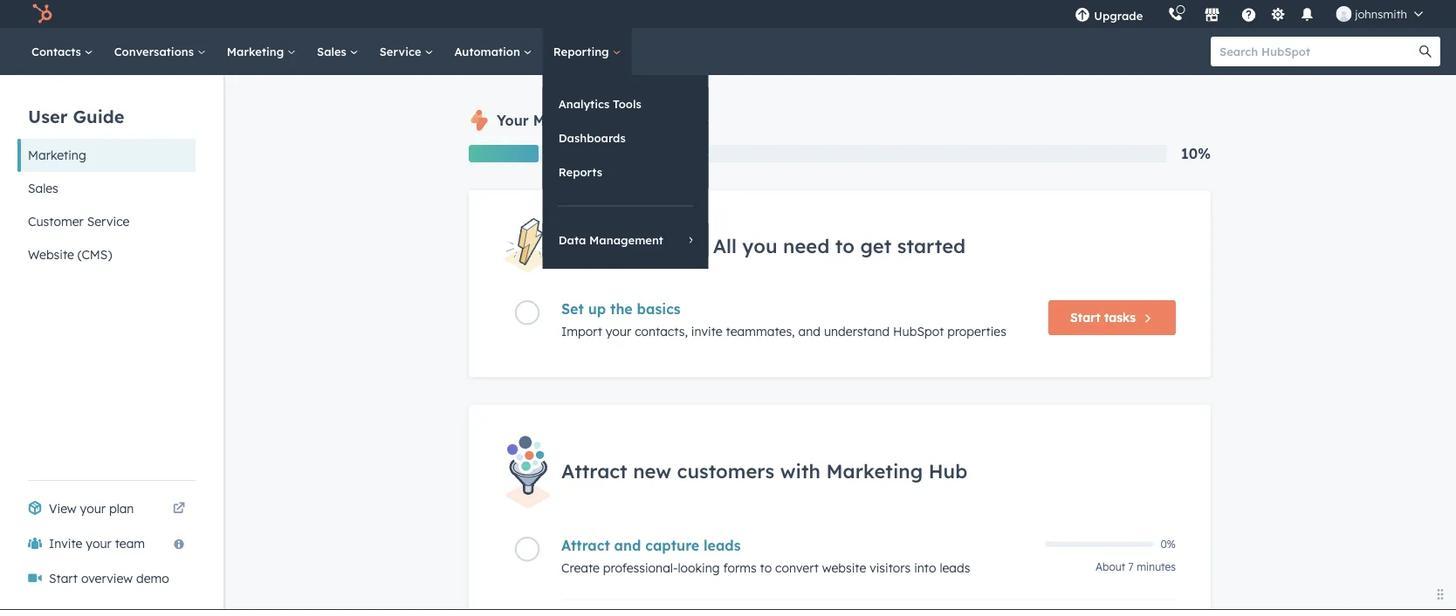 Task type: vqa. For each thing, say whether or not it's contained in the screenshot.
PAGINATION navigation
no



Task type: locate. For each thing, give the bounding box(es) containing it.
notifications image
[[1300, 8, 1316, 24]]

reporting link
[[543, 28, 632, 75]]

1 horizontal spatial start
[[1071, 310, 1101, 326]]

1 vertical spatial to
[[760, 560, 772, 576]]

menu
[[1063, 0, 1436, 28]]

settings link
[[1268, 5, 1289, 23]]

contacts link
[[21, 28, 104, 75]]

2 vertical spatial your
[[86, 536, 112, 552]]

hubspot
[[894, 324, 944, 340]]

start for start tasks
[[1071, 310, 1101, 326]]

dashboards
[[559, 131, 626, 145]]

and up professional-
[[615, 537, 641, 554]]

(cms)
[[78, 247, 112, 262]]

menu containing johnsmith
[[1063, 0, 1436, 28]]

1 horizontal spatial sales
[[317, 44, 350, 59]]

0 horizontal spatial start
[[49, 571, 78, 586]]

analytics
[[559, 97, 610, 111]]

tools
[[609, 112, 643, 129]]

start overview demo
[[49, 571, 169, 586]]

1 horizontal spatial and
[[799, 324, 821, 340]]

0 vertical spatial your
[[606, 324, 632, 340]]

1 horizontal spatial leads
[[940, 560, 971, 576]]

and
[[799, 324, 821, 340], [615, 537, 641, 554]]

marketing button
[[17, 139, 196, 172]]

sales right marketing link at the left top
[[317, 44, 350, 59]]

2 attract from the top
[[562, 537, 610, 554]]

your for plan
[[80, 501, 106, 517]]

professional-
[[603, 560, 678, 576]]

start
[[1071, 310, 1101, 326], [49, 571, 78, 586]]

teammates,
[[726, 324, 795, 340]]

leads right into
[[940, 560, 971, 576]]

service inside button
[[87, 214, 130, 229]]

your marketing tools progress
[[497, 112, 708, 129]]

leads
[[704, 537, 741, 554], [940, 560, 971, 576]]

hubspot link
[[21, 3, 66, 24]]

1 vertical spatial leads
[[940, 560, 971, 576]]

0 vertical spatial and
[[799, 324, 821, 340]]

service
[[380, 44, 425, 59], [87, 214, 130, 229]]

0 horizontal spatial to
[[760, 560, 772, 576]]

your
[[606, 324, 632, 340], [80, 501, 106, 517], [86, 536, 112, 552]]

7
[[1129, 560, 1134, 573]]

to
[[836, 234, 855, 258], [760, 560, 772, 576]]

set
[[562, 301, 584, 318]]

0 vertical spatial to
[[836, 234, 855, 258]]

capture
[[646, 537, 700, 554]]

attract left new
[[562, 459, 628, 483]]

analytics tools link
[[543, 87, 709, 121]]

0 horizontal spatial and
[[615, 537, 641, 554]]

help button
[[1234, 0, 1264, 28]]

convert
[[776, 560, 819, 576]]

marketing link
[[216, 28, 307, 75]]

your down the
[[606, 324, 632, 340]]

sales
[[317, 44, 350, 59], [28, 181, 58, 196]]

0 horizontal spatial service
[[87, 214, 130, 229]]

notifications button
[[1293, 0, 1323, 28]]

1 vertical spatial and
[[615, 537, 641, 554]]

1 vertical spatial attract
[[562, 537, 610, 554]]

marketing left sales "link"
[[227, 44, 287, 59]]

import
[[562, 324, 603, 340]]

sales up customer
[[28, 181, 58, 196]]

link opens in a new window image
[[173, 503, 185, 515]]

contacts,
[[635, 324, 688, 340]]

help image
[[1241, 8, 1257, 24]]

0 vertical spatial start
[[1071, 310, 1101, 326]]

start inside button
[[1071, 310, 1101, 326]]

marketing
[[227, 44, 287, 59], [533, 112, 605, 129], [28, 148, 86, 163], [827, 459, 923, 483]]

1 horizontal spatial service
[[380, 44, 425, 59]]

attract for attract and capture leads create professional-looking forms to convert website visitors into leads
[[562, 537, 610, 554]]

johnsmith
[[1356, 7, 1408, 21]]

upgrade
[[1095, 8, 1144, 23]]

1 vertical spatial your
[[80, 501, 106, 517]]

start left tasks
[[1071, 310, 1101, 326]]

start tasks button
[[1049, 301, 1176, 336]]

start down invite
[[49, 571, 78, 586]]

your left team
[[86, 536, 112, 552]]

new
[[633, 459, 672, 483]]

0 horizontal spatial sales
[[28, 181, 58, 196]]

user guide views element
[[17, 75, 196, 272]]

settings image
[[1271, 7, 1286, 23]]

attract
[[562, 459, 628, 483], [562, 537, 610, 554]]

1 vertical spatial start
[[49, 571, 78, 586]]

marketing inside button
[[28, 148, 86, 163]]

leads up forms
[[704, 537, 741, 554]]

hub
[[929, 459, 968, 483]]

calling icon button
[[1161, 2, 1191, 26]]

service right sales "link"
[[380, 44, 425, 59]]

search button
[[1411, 37, 1441, 66]]

1 attract from the top
[[562, 459, 628, 483]]

and down "set up the basics" button
[[799, 324, 821, 340]]

to left get
[[836, 234, 855, 258]]

automation link
[[444, 28, 543, 75]]

1 vertical spatial sales
[[28, 181, 58, 196]]

reports link
[[543, 155, 709, 189]]

0 vertical spatial attract
[[562, 459, 628, 483]]

0 horizontal spatial leads
[[704, 537, 741, 554]]

1 vertical spatial service
[[87, 214, 130, 229]]

recommended:
[[562, 234, 708, 258]]

service down sales button
[[87, 214, 130, 229]]

sales inside "link"
[[317, 44, 350, 59]]

view your plan
[[49, 501, 134, 517]]

upgrade image
[[1075, 8, 1091, 24]]

johnsmith button
[[1326, 0, 1434, 28]]

marketing down user
[[28, 148, 86, 163]]

reports
[[559, 165, 603, 179]]

0 vertical spatial sales
[[317, 44, 350, 59]]

customer
[[28, 214, 84, 229]]

your inside button
[[86, 536, 112, 552]]

to right forms
[[760, 560, 772, 576]]

need
[[783, 234, 830, 258]]

attract inside attract and capture leads create professional-looking forms to convert website visitors into leads
[[562, 537, 610, 554]]

calling icon image
[[1168, 7, 1184, 22]]

0%
[[1161, 538, 1176, 551]]

attract and capture leads button
[[562, 537, 1035, 554]]

reporting
[[554, 44, 613, 59]]

your left plan
[[80, 501, 106, 517]]

attract and capture leads create professional-looking forms to convert website visitors into leads
[[562, 537, 971, 576]]

attract up "create"
[[562, 537, 610, 554]]

website
[[28, 247, 74, 262]]

about 7 minutes
[[1096, 560, 1176, 573]]

0 vertical spatial service
[[380, 44, 425, 59]]

0 vertical spatial leads
[[704, 537, 741, 554]]

customer service button
[[17, 205, 196, 238]]



Task type: describe. For each thing, give the bounding box(es) containing it.
and inside set up the basics import your contacts, invite teammates, and understand hubspot properties
[[799, 324, 821, 340]]

hubspot image
[[31, 3, 52, 24]]

invite
[[49, 536, 82, 552]]

marketing down analytics
[[533, 112, 605, 129]]

all
[[713, 234, 737, 258]]

start for start overview demo
[[49, 571, 78, 586]]

overview
[[81, 571, 133, 586]]

tasks
[[1105, 310, 1136, 326]]

john smith image
[[1337, 6, 1352, 22]]

website
[[823, 560, 867, 576]]

invite
[[692, 324, 723, 340]]

your for team
[[86, 536, 112, 552]]

1 horizontal spatial to
[[836, 234, 855, 258]]

set up the basics import your contacts, invite teammates, and understand hubspot properties
[[562, 301, 1007, 340]]

customers
[[677, 459, 775, 483]]

plan
[[109, 501, 134, 517]]

sales link
[[307, 28, 369, 75]]

user
[[28, 105, 68, 127]]

into
[[915, 560, 937, 576]]

with
[[781, 459, 821, 483]]

get
[[861, 234, 892, 258]]

your marketing tools progress progress bar
[[469, 145, 539, 162]]

view your plan link
[[17, 492, 196, 527]]

minutes
[[1137, 560, 1176, 573]]

data management link
[[543, 224, 709, 257]]

your
[[497, 112, 529, 129]]

tools
[[613, 97, 642, 111]]

the
[[611, 301, 633, 318]]

customer service
[[28, 214, 130, 229]]

website (cms) button
[[17, 238, 196, 272]]

website (cms)
[[28, 247, 112, 262]]

basics
[[637, 301, 681, 318]]

properties
[[948, 324, 1007, 340]]

set up the basics button
[[562, 301, 1035, 318]]

about
[[1096, 560, 1126, 573]]

conversations link
[[104, 28, 216, 75]]

attract for attract new customers with marketing hub
[[562, 459, 628, 483]]

invite your team
[[49, 536, 145, 552]]

looking
[[678, 560, 720, 576]]

understand
[[824, 324, 890, 340]]

started
[[898, 234, 966, 258]]

user guide
[[28, 105, 124, 127]]

visitors
[[870, 560, 911, 576]]

and inside attract and capture leads create professional-looking forms to convert website visitors into leads
[[615, 537, 641, 554]]

create
[[562, 560, 600, 576]]

automation
[[455, 44, 524, 59]]

data management
[[559, 233, 664, 247]]

service link
[[369, 28, 444, 75]]

team
[[115, 536, 145, 552]]

conversations
[[114, 44, 197, 59]]

marketplaces button
[[1194, 0, 1231, 28]]

up
[[588, 301, 606, 318]]

sales button
[[17, 172, 196, 205]]

search image
[[1420, 45, 1432, 58]]

recommended: all you need to get started
[[562, 234, 966, 258]]

attract new customers with marketing hub
[[562, 459, 968, 483]]

progress
[[647, 112, 708, 129]]

analytics tools
[[559, 97, 642, 111]]

marketing left hub
[[827, 459, 923, 483]]

reporting menu
[[543, 75, 709, 269]]

start overview demo link
[[17, 562, 196, 597]]

dashboards link
[[543, 121, 709, 155]]

forms
[[724, 560, 757, 576]]

contacts
[[31, 44, 84, 59]]

invite your team button
[[17, 527, 196, 562]]

data
[[559, 233, 586, 247]]

your inside set up the basics import your contacts, invite teammates, and understand hubspot properties
[[606, 324, 632, 340]]

Search HubSpot search field
[[1211, 37, 1425, 66]]

sales inside button
[[28, 181, 58, 196]]

demo
[[136, 571, 169, 586]]

you
[[743, 234, 778, 258]]

management
[[590, 233, 664, 247]]

to inside attract and capture leads create professional-looking forms to convert website visitors into leads
[[760, 560, 772, 576]]

guide
[[73, 105, 124, 127]]

marketplaces image
[[1205, 8, 1220, 24]]

link opens in a new window image
[[173, 499, 185, 520]]

view
[[49, 501, 77, 517]]

10%
[[1182, 145, 1211, 162]]

start tasks
[[1071, 310, 1136, 326]]



